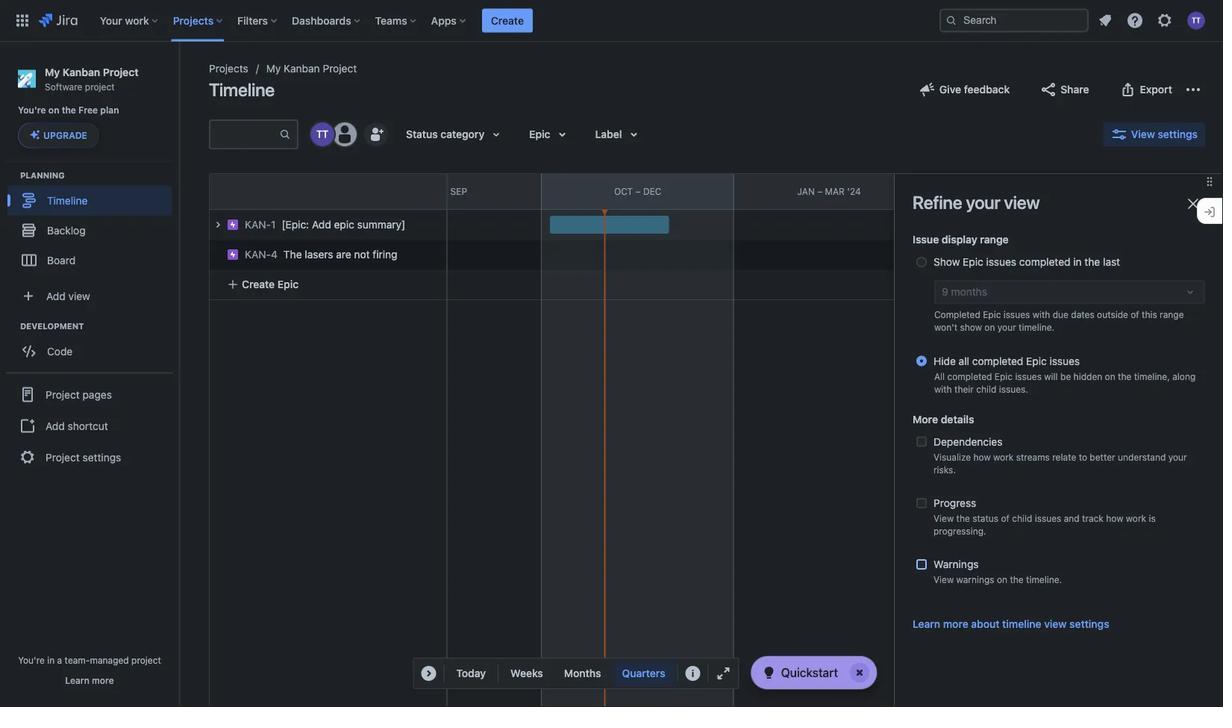 Task type: vqa. For each thing, say whether or not it's contained in the screenshot.
leftmost jul
yes



Task type: describe. For each thing, give the bounding box(es) containing it.
project inside my kanban project software project
[[103, 66, 139, 78]]

create for create
[[491, 14, 524, 27]]

add shortcut button
[[6, 411, 173, 441]]

epic up will
[[1027, 355, 1047, 367]]

1 horizontal spatial in
[[1074, 256, 1082, 268]]

you're in a team-managed project
[[18, 655, 161, 665]]

search image
[[946, 15, 958, 27]]

1
[[271, 218, 276, 231]]

quarters
[[622, 667, 666, 679]]

issues up be
[[1050, 355, 1081, 367]]

view settings
[[1132, 128, 1198, 140]]

how inside dependencies visualize how work streams relate to better understand your risks.
[[974, 452, 991, 462]]

view settings image
[[1111, 125, 1129, 143]]

5 – from the left
[[1201, 186, 1206, 197]]

terry turtle image
[[311, 122, 335, 146]]

give feedback button
[[910, 78, 1019, 102]]

outside
[[1098, 310, 1129, 320]]

planning image
[[2, 166, 20, 184]]

this
[[1142, 310, 1158, 320]]

hide
[[934, 355, 956, 367]]

1 vertical spatial completed
[[973, 355, 1024, 367]]

today
[[457, 667, 486, 679]]

help image
[[1127, 12, 1145, 29]]

you're for you're on the free plan
[[18, 105, 46, 116]]

be
[[1061, 371, 1072, 381]]

sidebar navigation image
[[163, 60, 196, 90]]

add for add view
[[46, 290, 66, 302]]

issues inside completed epic issues with due dates outside of this range won't show on your timeline.
[[1004, 310, 1031, 320]]

notifications image
[[1097, 12, 1115, 29]]

on inside warnings view warnings on the timeline.
[[998, 575, 1008, 585]]

on inside completed epic issues with due dates outside of this range won't show on your timeline.
[[985, 322, 996, 333]]

last
[[1104, 256, 1121, 268]]

more for learn more
[[92, 675, 114, 685]]

the inside all completed epic issues will be hidden on the timeline, along with their child issues.
[[1119, 371, 1132, 381]]

all
[[935, 371, 945, 381]]

quickstart button
[[752, 656, 877, 689]]

work inside dependencies visualize how work streams relate to better understand your risks.
[[994, 452, 1014, 462]]

add view
[[46, 290, 90, 302]]

column header inside timeline grid
[[159, 174, 349, 209]]

export
[[1141, 83, 1173, 96]]

timeline inside planning group
[[47, 194, 88, 206]]

upgrade button
[[19, 123, 98, 147]]

kan-4 the lasers are not firing
[[245, 248, 398, 261]]

completed
[[935, 310, 981, 320]]

teams button
[[371, 9, 422, 32]]

settings for view settings
[[1158, 128, 1198, 140]]

won't
[[935, 322, 958, 333]]

your work button
[[95, 9, 164, 32]]

learn more about timeline view settings
[[913, 617, 1110, 630]]

issues inside all completed epic issues will be hidden on the timeline, along with their child issues.
[[1016, 371, 1042, 381]]

0 vertical spatial timeline
[[209, 79, 275, 100]]

2 sep from the left
[[1208, 186, 1224, 197]]

firing
[[373, 248, 398, 261]]

give feedback
[[940, 83, 1010, 96]]

warnings
[[957, 575, 995, 585]]

2 jul – sep from the left
[[1182, 186, 1224, 197]]

apps button
[[427, 9, 472, 32]]

project pages
[[46, 388, 112, 401]]

hidden
[[1074, 371, 1103, 381]]

development
[[20, 321, 84, 331]]

range inside completed epic issues with due dates outside of this range won't show on your timeline.
[[1160, 310, 1185, 320]]

status category
[[406, 128, 485, 140]]

0 vertical spatial completed
[[1020, 256, 1071, 268]]

epic button
[[521, 122, 581, 146]]

give
[[940, 83, 962, 96]]

dec
[[644, 186, 662, 197]]

create for create epic
[[242, 278, 275, 290]]

jun
[[1017, 186, 1035, 197]]

'24 for apr – jun '24
[[1037, 186, 1051, 197]]

dashboards
[[292, 14, 351, 27]]

issue
[[913, 233, 940, 246]]

months button
[[555, 662, 610, 685]]

timeline link
[[7, 185, 172, 215]]

development image
[[2, 317, 20, 335]]

your
[[100, 14, 122, 27]]

teams
[[375, 14, 407, 27]]

weeks
[[511, 667, 543, 679]]

project inside my kanban project "link"
[[323, 62, 357, 75]]

child inside progress view the status of child issues and track how work is progressing.
[[1013, 513, 1033, 524]]

relate
[[1053, 452, 1077, 462]]

your work
[[100, 14, 149, 27]]

1 jul – sep from the left
[[424, 186, 467, 197]]

category
[[441, 128, 485, 140]]

1 horizontal spatial view
[[1005, 192, 1040, 213]]

learn more
[[65, 675, 114, 685]]

add for add shortcut
[[46, 420, 65, 432]]

view inside button
[[1045, 617, 1067, 630]]

all
[[959, 355, 970, 367]]

settings for project settings
[[83, 451, 121, 463]]

learn more button
[[65, 674, 114, 686]]

your inside dependencies visualize how work streams relate to better understand your risks.
[[1169, 452, 1188, 462]]

share image
[[1040, 81, 1058, 99]]

3 – from the left
[[818, 186, 823, 197]]

on inside all completed epic issues will be hidden on the timeline, along with their child issues.
[[1106, 371, 1116, 381]]

view settings button
[[1103, 122, 1206, 146]]

4
[[271, 248, 278, 261]]

pages
[[83, 388, 112, 401]]

1 jul from the left
[[424, 186, 440, 197]]

with inside all completed epic issues will be hidden on the timeline, along with their child issues.
[[935, 384, 953, 394]]

issue display range
[[913, 233, 1009, 246]]

how inside progress view the status of child issues and track how work is progressing.
[[1107, 513, 1124, 524]]

appswitcher icon image
[[13, 12, 31, 29]]

backlog link
[[7, 215, 172, 245]]

visualize
[[934, 452, 972, 462]]

the inside warnings view warnings on the timeline.
[[1011, 575, 1024, 585]]

progress view the status of child issues and track how work is progressing.
[[934, 497, 1156, 536]]

kan- for 4
[[245, 248, 271, 261]]

view inside 'dropdown button'
[[1132, 128, 1156, 140]]

board link
[[7, 245, 172, 275]]

project inside my kanban project software project
[[85, 81, 115, 92]]

about
[[972, 617, 1000, 630]]

create button
[[482, 9, 533, 32]]

work inside your work popup button
[[125, 14, 149, 27]]

refine your view
[[913, 192, 1040, 213]]

my kanban project
[[266, 62, 357, 75]]

dismiss quickstart image
[[848, 661, 872, 685]]

code
[[47, 345, 73, 357]]

more
[[913, 413, 939, 425]]

with inside completed epic issues with due dates outside of this range won't show on your timeline.
[[1033, 310, 1051, 320]]

export button
[[1111, 78, 1182, 102]]

progress
[[934, 497, 977, 509]]

create epic
[[242, 278, 299, 290]]

dependencies visualize how work streams relate to better understand your risks.
[[934, 435, 1188, 475]]

show epic issues completed in the last
[[934, 256, 1121, 268]]

completed inside all completed epic issues will be hidden on the timeline, along with their child issues.
[[948, 371, 993, 381]]

apr – jun '24
[[989, 186, 1051, 197]]

my for my kanban project software project
[[45, 66, 60, 78]]

kan-4 link
[[245, 247, 278, 262]]

dependencies
[[934, 435, 1003, 448]]

warnings
[[934, 558, 979, 571]]

epic inside all completed epic issues will be hidden on the timeline, along with their child issues.
[[995, 371, 1013, 381]]

of inside progress view the status of child issues and track how work is progressing.
[[1002, 513, 1010, 524]]

add view button
[[9, 281, 170, 311]]



Task type: locate. For each thing, give the bounding box(es) containing it.
along
[[1173, 371, 1196, 381]]

0 vertical spatial kan-
[[245, 218, 271, 231]]

1 vertical spatial in
[[47, 655, 55, 665]]

2 vertical spatial view
[[1045, 617, 1067, 630]]

planning group
[[7, 169, 178, 280]]

create inside the primary element
[[491, 14, 524, 27]]

Search field
[[940, 9, 1089, 32]]

in left a
[[47, 655, 55, 665]]

understand
[[1119, 452, 1167, 462]]

jul
[[424, 186, 440, 197], [1182, 186, 1198, 197]]

issues down "issue display range"
[[987, 256, 1017, 268]]

0 vertical spatial view
[[1005, 192, 1040, 213]]

software
[[45, 81, 82, 92]]

my up software
[[45, 66, 60, 78]]

1 vertical spatial how
[[1107, 513, 1124, 524]]

0 horizontal spatial view
[[68, 290, 90, 302]]

risks.
[[934, 465, 956, 475]]

projects inside dropdown button
[[173, 14, 214, 27]]

backlog
[[47, 224, 86, 236]]

the right the warnings
[[1011, 575, 1024, 585]]

–
[[443, 186, 448, 197], [636, 186, 641, 197], [818, 186, 823, 197], [1009, 186, 1014, 197], [1201, 186, 1206, 197]]

column header
[[159, 174, 349, 209]]

with down all in the right of the page
[[935, 384, 953, 394]]

jul – sep down status category
[[424, 186, 467, 197]]

0 vertical spatial with
[[1033, 310, 1051, 320]]

project inside project settings link
[[46, 451, 80, 463]]

None radio
[[917, 356, 927, 366]]

today button
[[448, 662, 495, 685]]

timeline. down 'due'
[[1019, 322, 1055, 333]]

settings inside group
[[83, 451, 121, 463]]

of left the 'this' at the top right of page
[[1131, 310, 1140, 320]]

kan- inside row
[[245, 248, 271, 261]]

0 horizontal spatial of
[[1002, 513, 1010, 524]]

completed up 'due'
[[1020, 256, 1071, 268]]

will
[[1045, 371, 1059, 381]]

settings inside button
[[1070, 617, 1110, 630]]

sep right close image
[[1208, 186, 1224, 197]]

4 – from the left
[[1009, 186, 1014, 197]]

planning
[[20, 170, 65, 180]]

timeline. inside completed epic issues with due dates outside of this range won't show on your timeline.
[[1019, 322, 1055, 333]]

work right your
[[125, 14, 149, 27]]

jira image
[[39, 12, 77, 29], [39, 12, 77, 29]]

learn for learn more about timeline view settings
[[913, 617, 941, 630]]

cell inside row group
[[209, 210, 447, 240]]

your up hide all completed epic issues
[[998, 322, 1017, 333]]

check image
[[761, 664, 779, 682]]

my inside "link"
[[266, 62, 281, 75]]

0 vertical spatial more
[[944, 617, 969, 630]]

of right status
[[1002, 513, 1010, 524]]

epic down "issue display range"
[[963, 256, 984, 268]]

on right the warnings
[[998, 575, 1008, 585]]

1 horizontal spatial jul
[[1182, 186, 1198, 197]]

0 horizontal spatial sep
[[451, 186, 467, 197]]

1 horizontal spatial my
[[266, 62, 281, 75]]

0 horizontal spatial range
[[981, 233, 1009, 246]]

your
[[967, 192, 1001, 213], [998, 322, 1017, 333], [1169, 452, 1188, 462]]

view inside popup button
[[68, 290, 90, 302]]

you're
[[18, 105, 46, 116], [18, 655, 45, 665]]

child right status
[[1013, 513, 1033, 524]]

1 horizontal spatial '24
[[1037, 186, 1051, 197]]

'24 right 'mar'
[[848, 186, 861, 197]]

your right understand
[[1169, 452, 1188, 462]]

kanban
[[284, 62, 320, 75], [63, 66, 100, 78]]

0 horizontal spatial my
[[45, 66, 60, 78]]

add left epic
[[312, 218, 331, 231]]

2 – from the left
[[636, 186, 641, 197]]

epic inside completed epic issues with due dates outside of this range won't show on your timeline.
[[984, 310, 1002, 320]]

show
[[961, 322, 983, 333]]

kanban for my kanban project
[[284, 62, 320, 75]]

0 vertical spatial you're
[[18, 105, 46, 116]]

add inside popup button
[[46, 290, 66, 302]]

label button
[[587, 122, 652, 146]]

range right display
[[981, 233, 1009, 246]]

view up the show epic issues completed in the last
[[1005, 192, 1040, 213]]

development group
[[7, 320, 178, 371]]

0 vertical spatial of
[[1131, 310, 1140, 320]]

learn down team-
[[65, 675, 89, 685]]

timeline
[[209, 79, 275, 100], [47, 194, 88, 206]]

issues inside progress view the status of child issues and track how work is progressing.
[[1035, 513, 1062, 524]]

1 vertical spatial learn
[[65, 675, 89, 685]]

child inside all completed epic issues will be hidden on the timeline, along with their child issues.
[[977, 384, 997, 394]]

0 vertical spatial your
[[967, 192, 1001, 213]]

0 horizontal spatial how
[[974, 452, 991, 462]]

more left about at the right of page
[[944, 617, 969, 630]]

child right their
[[977, 384, 997, 394]]

banner
[[0, 0, 1224, 42]]

1 horizontal spatial create
[[491, 14, 524, 27]]

add inside button
[[46, 420, 65, 432]]

timeline down projects link
[[209, 79, 275, 100]]

1 vertical spatial range
[[1160, 310, 1185, 320]]

0 vertical spatial row
[[210, 174, 447, 210]]

1 horizontal spatial with
[[1033, 310, 1051, 320]]

quarters button
[[613, 662, 675, 685]]

epic image
[[227, 219, 239, 231]]

my kanban project link
[[266, 60, 357, 78]]

hide all completed epic issues
[[934, 355, 1081, 367]]

1 horizontal spatial how
[[1107, 513, 1124, 524]]

'24 for jan – mar '24
[[848, 186, 861, 197]]

0 vertical spatial settings
[[1158, 128, 1198, 140]]

with left 'due'
[[1033, 310, 1051, 320]]

issues left and
[[1035, 513, 1062, 524]]

1 horizontal spatial more
[[944, 617, 969, 630]]

view for warnings
[[934, 575, 954, 585]]

settings right timeline
[[1070, 617, 1110, 630]]

0 horizontal spatial project
[[85, 81, 115, 92]]

1 kan- from the top
[[245, 218, 271, 231]]

the
[[284, 248, 302, 261]]

1 vertical spatial create
[[242, 278, 275, 290]]

0 horizontal spatial settings
[[83, 451, 121, 463]]

2 horizontal spatial settings
[[1158, 128, 1198, 140]]

1 vertical spatial view
[[934, 513, 954, 524]]

learn inside button
[[913, 617, 941, 630]]

status
[[406, 128, 438, 140]]

my inside my kanban project software project
[[45, 66, 60, 78]]

0 vertical spatial learn
[[913, 617, 941, 630]]

view right view settings image
[[1132, 128, 1156, 140]]

0 horizontal spatial jul – sep
[[424, 186, 467, 197]]

more details
[[913, 413, 975, 425]]

their
[[955, 384, 974, 394]]

team-
[[65, 655, 90, 665]]

the left last
[[1085, 256, 1101, 268]]

unassigned image
[[333, 122, 357, 146]]

0 vertical spatial in
[[1074, 256, 1082, 268]]

issues.
[[1000, 384, 1029, 394]]

1 you're from the top
[[18, 105, 46, 116]]

0 horizontal spatial timeline
[[47, 194, 88, 206]]

2 vertical spatial work
[[1127, 513, 1147, 524]]

'24
[[848, 186, 861, 197], [1037, 186, 1051, 197]]

projects for projects dropdown button
[[173, 14, 214, 27]]

close image
[[1185, 195, 1203, 213]]

group containing project pages
[[6, 372, 173, 478]]

1 vertical spatial child
[[1013, 513, 1033, 524]]

timeline up backlog
[[47, 194, 88, 206]]

completed up issues.
[[973, 355, 1024, 367]]

enter full screen image
[[715, 665, 733, 682]]

2 vertical spatial add
[[46, 420, 65, 432]]

kanban down dashboards
[[284, 62, 320, 75]]

summary]
[[357, 218, 406, 231]]

quickstart
[[782, 666, 839, 680]]

more for learn more about timeline view settings
[[944, 617, 969, 630]]

1 – from the left
[[443, 186, 448, 197]]

1 vertical spatial more
[[92, 675, 114, 685]]

warnings view warnings on the timeline.
[[934, 558, 1063, 585]]

0 horizontal spatial child
[[977, 384, 997, 394]]

0 vertical spatial range
[[981, 233, 1009, 246]]

epic down the
[[278, 278, 299, 290]]

epic image
[[227, 249, 239, 261]]

on right hidden in the right bottom of the page
[[1106, 371, 1116, 381]]

add people image
[[367, 125, 385, 143]]

view inside progress view the status of child issues and track how work is progressing.
[[934, 513, 954, 524]]

work inside progress view the status of child issues and track how work is progressing.
[[1127, 513, 1147, 524]]

epic down hide all completed epic issues
[[995, 371, 1013, 381]]

you're on the free plan
[[18, 105, 119, 116]]

Search timeline text field
[[211, 121, 279, 148]]

epic right the completed
[[984, 310, 1002, 320]]

projects right 'sidebar navigation' icon
[[209, 62, 248, 75]]

your profile and settings image
[[1188, 12, 1206, 29]]

free
[[78, 105, 98, 116]]

1 vertical spatial you're
[[18, 655, 45, 665]]

feedback
[[965, 83, 1010, 96]]

add shortcut
[[46, 420, 108, 432]]

upgrade
[[43, 130, 87, 141]]

0 vertical spatial add
[[312, 218, 331, 231]]

0 vertical spatial work
[[125, 14, 149, 27]]

epic inside button
[[278, 278, 299, 290]]

0 horizontal spatial work
[[125, 14, 149, 27]]

0 vertical spatial create
[[491, 14, 524, 27]]

projects up 'sidebar navigation' icon
[[173, 14, 214, 27]]

1 horizontal spatial project
[[131, 655, 161, 665]]

settings down add shortcut button
[[83, 451, 121, 463]]

streams
[[1017, 452, 1050, 462]]

timeline. up timeline
[[1027, 575, 1063, 585]]

dashboards button
[[288, 9, 366, 32]]

1 vertical spatial settings
[[83, 451, 121, 463]]

settings down export
[[1158, 128, 1198, 140]]

cell
[[209, 210, 447, 240]]

epic inside popup button
[[530, 128, 551, 140]]

kanban inside my kanban project software project
[[63, 66, 100, 78]]

1 sep from the left
[[451, 186, 467, 197]]

to
[[1079, 452, 1088, 462]]

issues up issues.
[[1016, 371, 1042, 381]]

refine
[[913, 192, 963, 213]]

lasers
[[305, 248, 333, 261]]

1 horizontal spatial jul – sep
[[1182, 186, 1224, 197]]

0 horizontal spatial in
[[47, 655, 55, 665]]

apps
[[431, 14, 457, 27]]

create down "kan-4" link
[[242, 278, 275, 290]]

banner containing your work
[[0, 0, 1224, 42]]

view
[[1132, 128, 1156, 140], [934, 513, 954, 524], [934, 575, 954, 585]]

completed epic issues with due dates outside of this range won't show on your timeline.
[[935, 310, 1185, 333]]

kan- right epic icon
[[245, 248, 271, 261]]

work left streams
[[994, 452, 1014, 462]]

filters
[[238, 14, 268, 27]]

1 vertical spatial view
[[68, 290, 90, 302]]

how down dependencies
[[974, 452, 991, 462]]

timeline grid
[[159, 173, 1224, 707]]

view for progress
[[934, 513, 954, 524]]

0 horizontal spatial jul
[[424, 186, 440, 197]]

in left last
[[1074, 256, 1082, 268]]

you're up upgrade button
[[18, 105, 46, 116]]

child
[[977, 384, 997, 394], [1013, 513, 1033, 524]]

projects link
[[209, 60, 248, 78]]

you're left a
[[18, 655, 45, 665]]

0 vertical spatial view
[[1132, 128, 1156, 140]]

timeline
[[1003, 617, 1042, 630]]

project up plan
[[85, 81, 115, 92]]

0 horizontal spatial create
[[242, 278, 275, 290]]

1 horizontal spatial learn
[[913, 617, 941, 630]]

1 horizontal spatial range
[[1160, 310, 1185, 320]]

2 vertical spatial view
[[934, 575, 954, 585]]

timeline. inside warnings view warnings on the timeline.
[[1027, 575, 1063, 585]]

export icon image
[[1120, 81, 1138, 99]]

0 horizontal spatial kanban
[[63, 66, 100, 78]]

create epic button
[[218, 271, 438, 298]]

how right track
[[1107, 513, 1124, 524]]

0 vertical spatial child
[[977, 384, 997, 394]]

add left "shortcut"
[[46, 420, 65, 432]]

row
[[210, 174, 447, 210], [202, 236, 447, 270]]

2 vertical spatial settings
[[1070, 617, 1110, 630]]

view down warnings
[[934, 575, 954, 585]]

create inside row group
[[242, 278, 275, 290]]

0 vertical spatial project
[[85, 81, 115, 92]]

more inside learn more 'button'
[[92, 675, 114, 685]]

1 horizontal spatial child
[[1013, 513, 1033, 524]]

timeline,
[[1135, 371, 1171, 381]]

status category button
[[397, 122, 515, 146]]

2 horizontal spatial view
[[1045, 617, 1067, 630]]

0 horizontal spatial '24
[[848, 186, 861, 197]]

0 horizontal spatial more
[[92, 675, 114, 685]]

group
[[6, 372, 173, 478]]

projects for projects link
[[209, 62, 248, 75]]

in
[[1074, 256, 1082, 268], [47, 655, 55, 665]]

legend image
[[684, 665, 702, 682]]

1 vertical spatial your
[[998, 322, 1017, 333]]

weeks button
[[502, 662, 552, 685]]

1 horizontal spatial timeline
[[209, 79, 275, 100]]

label
[[595, 128, 622, 140]]

range right the 'this' at the top right of page
[[1160, 310, 1185, 320]]

row group
[[209, 173, 447, 210], [202, 210, 447, 299]]

1 horizontal spatial sep
[[1208, 186, 1224, 197]]

the up progressing. in the bottom right of the page
[[957, 513, 971, 524]]

1 vertical spatial projects
[[209, 62, 248, 75]]

projects button
[[169, 9, 229, 32]]

epic left label
[[530, 128, 551, 140]]

add inside row group
[[312, 218, 331, 231]]

2 '24 from the left
[[1037, 186, 1051, 197]]

mar
[[825, 186, 845, 197]]

1 vertical spatial timeline.
[[1027, 575, 1063, 585]]

view down board link
[[68, 290, 90, 302]]

1 horizontal spatial of
[[1131, 310, 1140, 320]]

1 vertical spatial row
[[202, 236, 447, 270]]

row containing kan-4
[[202, 236, 447, 270]]

more down the managed
[[92, 675, 114, 685]]

learn left about at the right of page
[[913, 617, 941, 630]]

1 vertical spatial timeline
[[47, 194, 88, 206]]

kan- inside cell
[[245, 218, 271, 231]]

timeline.
[[1019, 322, 1055, 333], [1027, 575, 1063, 585]]

sep down status category popup button
[[451, 186, 467, 197]]

work left is
[[1127, 513, 1147, 524]]

on right show
[[985, 322, 996, 333]]

project right the managed
[[131, 655, 161, 665]]

filters button
[[233, 9, 283, 32]]

project up plan
[[103, 66, 139, 78]]

1 vertical spatial project
[[131, 655, 161, 665]]

learn more about timeline view settings button
[[913, 616, 1110, 631]]

1 vertical spatial kan-
[[245, 248, 271, 261]]

1 vertical spatial with
[[935, 384, 953, 394]]

cell containing kan-1
[[209, 210, 447, 240]]

learn inside 'button'
[[65, 675, 89, 685]]

settings
[[1158, 128, 1198, 140], [83, 451, 121, 463], [1070, 617, 1110, 630]]

'24 right jun
[[1037, 186, 1051, 197]]

my
[[266, 62, 281, 75], [45, 66, 60, 78]]

project settings link
[[6, 441, 173, 474]]

of inside completed epic issues with due dates outside of this range won't show on your timeline.
[[1131, 310, 1140, 320]]

learn for learn more
[[65, 675, 89, 685]]

more inside learn more about timeline view settings button
[[944, 617, 969, 630]]

None radio
[[917, 257, 927, 267]]

jan
[[798, 186, 815, 197]]

project inside project pages link
[[46, 388, 80, 401]]

2 kan- from the top
[[245, 248, 271, 261]]

issues
[[987, 256, 1017, 268], [1004, 310, 1031, 320], [1050, 355, 1081, 367], [1016, 371, 1042, 381], [1035, 513, 1062, 524]]

share button
[[1031, 78, 1099, 102]]

track
[[1083, 513, 1104, 524]]

row group containing kan-1
[[202, 210, 447, 299]]

completed up their
[[948, 371, 993, 381]]

my for my kanban project
[[266, 62, 281, 75]]

project settings
[[46, 451, 121, 463]]

jul – sep down view settings
[[1182, 186, 1224, 197]]

are
[[336, 248, 352, 261]]

project up add shortcut
[[46, 388, 80, 401]]

[epic:
[[282, 218, 309, 231]]

row down kan-1 [epic: add epic summary]
[[202, 236, 447, 270]]

managed
[[90, 655, 129, 665]]

not
[[354, 248, 370, 261]]

project down dashboards dropdown button
[[323, 62, 357, 75]]

1 vertical spatial add
[[46, 290, 66, 302]]

view right timeline
[[1045, 617, 1067, 630]]

row up kan-1 [epic: add epic summary]
[[210, 174, 447, 210]]

kan- right epic image
[[245, 218, 271, 231]]

1 vertical spatial of
[[1002, 513, 1010, 524]]

2 horizontal spatial work
[[1127, 513, 1147, 524]]

plan
[[100, 105, 119, 116]]

board
[[47, 254, 76, 266]]

settings image
[[1157, 12, 1175, 29]]

kan- for 1
[[245, 218, 271, 231]]

view down progress
[[934, 513, 954, 524]]

projects
[[173, 14, 214, 27], [209, 62, 248, 75]]

1 vertical spatial work
[[994, 452, 1014, 462]]

settings inside 'dropdown button'
[[1158, 128, 1198, 140]]

create right apps dropdown button
[[491, 14, 524, 27]]

kan-1 link
[[245, 217, 276, 232]]

the inside progress view the status of child issues and track how work is progressing.
[[957, 513, 971, 524]]

your inside completed epic issues with due dates outside of this range won't show on your timeline.
[[998, 322, 1017, 333]]

2 you're from the top
[[18, 655, 45, 665]]

kanban up software
[[63, 66, 100, 78]]

jul down view settings
[[1182, 186, 1198, 197]]

1 horizontal spatial settings
[[1070, 617, 1110, 630]]

1 '24 from the left
[[848, 186, 861, 197]]

display
[[942, 233, 978, 246]]

2 vertical spatial completed
[[948, 371, 993, 381]]

on
[[48, 105, 59, 116], [985, 322, 996, 333], [1106, 371, 1116, 381], [998, 575, 1008, 585]]

0 vertical spatial how
[[974, 452, 991, 462]]

2 jul from the left
[[1182, 186, 1198, 197]]

your up "issue display range"
[[967, 192, 1001, 213]]

1 horizontal spatial kanban
[[284, 62, 320, 75]]

project down add shortcut
[[46, 451, 80, 463]]

jul down status
[[424, 186, 440, 197]]

1 horizontal spatial work
[[994, 452, 1014, 462]]

show
[[934, 256, 961, 268]]

jan – mar '24
[[798, 186, 861, 197]]

0 vertical spatial projects
[[173, 14, 214, 27]]

on up upgrade button
[[48, 105, 59, 116]]

add
[[312, 218, 331, 231], [46, 290, 66, 302], [46, 420, 65, 432]]

kanban for my kanban project software project
[[63, 66, 100, 78]]

0 vertical spatial timeline.
[[1019, 322, 1055, 333]]

primary element
[[9, 0, 940, 41]]

the left free
[[62, 105, 76, 116]]

0 horizontal spatial learn
[[65, 675, 89, 685]]

the left timeline,
[[1119, 371, 1132, 381]]

my right projects link
[[266, 62, 281, 75]]

shortcut
[[68, 420, 108, 432]]

0 horizontal spatial with
[[935, 384, 953, 394]]

show child issues image
[[209, 216, 227, 234]]

kanban inside "link"
[[284, 62, 320, 75]]

view inside warnings view warnings on the timeline.
[[934, 575, 954, 585]]

add up development
[[46, 290, 66, 302]]

you're for you're in a team-managed project
[[18, 655, 45, 665]]

2 vertical spatial your
[[1169, 452, 1188, 462]]

issues left 'due'
[[1004, 310, 1031, 320]]

how
[[974, 452, 991, 462], [1107, 513, 1124, 524]]

better
[[1090, 452, 1116, 462]]



